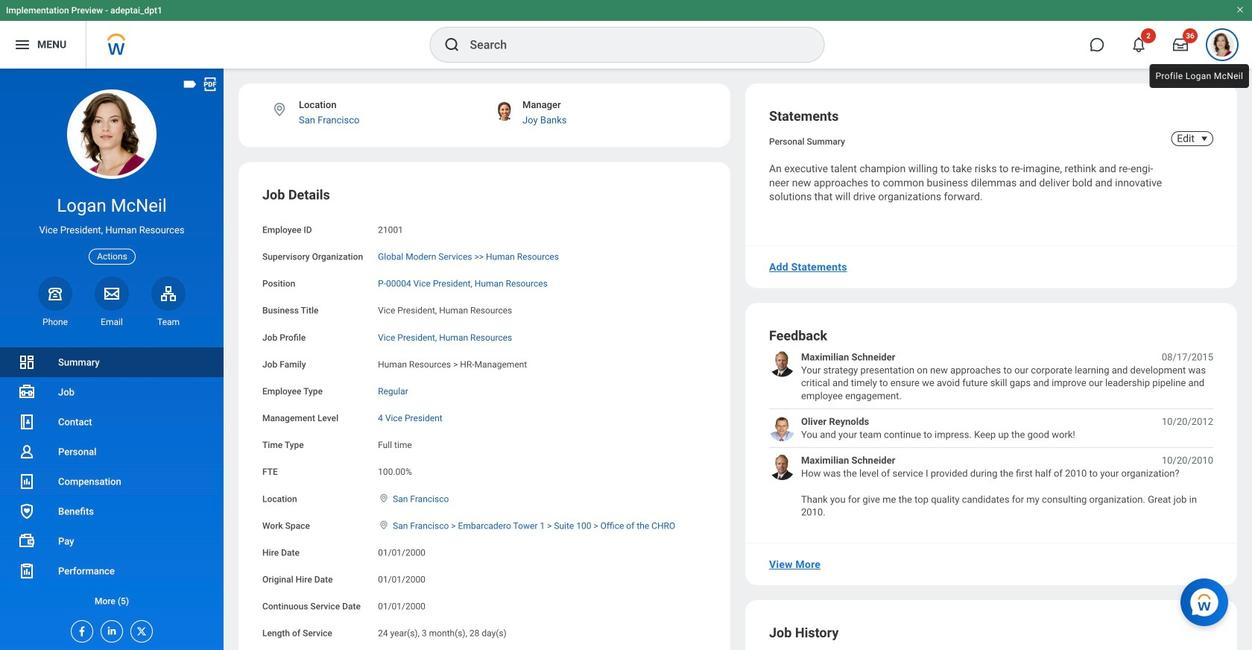 Task type: locate. For each thing, give the bounding box(es) containing it.
1 vertical spatial location image
[[378, 520, 390, 530]]

email logan mcneil element
[[95, 316, 129, 328]]

group
[[262, 186, 707, 650]]

contact image
[[18, 413, 36, 431]]

close environment banner image
[[1236, 5, 1245, 14]]

1 horizontal spatial location image
[[378, 520, 390, 530]]

benefits image
[[18, 503, 36, 520]]

employee's photo (maximilian schneider) image down employee's photo (oliver reynolds)
[[770, 454, 796, 480]]

justify image
[[13, 36, 31, 54]]

employee's photo (oliver reynolds) image
[[770, 415, 796, 441]]

profile logan mcneil image
[[1211, 33, 1235, 60]]

tag image
[[182, 76, 198, 92]]

pay image
[[18, 532, 36, 550]]

mail image
[[103, 285, 121, 303]]

location image
[[378, 493, 390, 504]]

employee's photo (maximilian schneider) image
[[770, 351, 796, 377], [770, 454, 796, 480]]

tooltip
[[1147, 61, 1253, 91]]

navigation pane region
[[0, 69, 224, 650]]

0 vertical spatial employee's photo (maximilian schneider) image
[[770, 351, 796, 377]]

linkedin image
[[101, 621, 118, 637]]

view printable version (pdf) image
[[202, 76, 218, 92]]

0 horizontal spatial location image
[[271, 101, 288, 118]]

1 vertical spatial employee's photo (maximilian schneider) image
[[770, 454, 796, 480]]

search image
[[443, 36, 461, 54]]

0 vertical spatial location image
[[271, 101, 288, 118]]

1 employee's photo (maximilian schneider) image from the top
[[770, 351, 796, 377]]

caret down image
[[1196, 133, 1214, 145]]

location image
[[271, 101, 288, 118], [378, 520, 390, 530]]

view team image
[[160, 285, 177, 303]]

1 horizontal spatial list
[[770, 351, 1214, 519]]

banner
[[0, 0, 1253, 69]]

list
[[0, 347, 224, 616], [770, 351, 1214, 519]]

facebook image
[[72, 621, 88, 638]]

employee's photo (maximilian schneider) image up employee's photo (oliver reynolds)
[[770, 351, 796, 377]]

phone logan mcneil element
[[38, 316, 72, 328]]



Task type: vqa. For each thing, say whether or not it's contained in the screenshot.
book open image
no



Task type: describe. For each thing, give the bounding box(es) containing it.
full time element
[[378, 437, 412, 450]]

team logan mcneil element
[[151, 316, 186, 328]]

performance image
[[18, 562, 36, 580]]

personal image
[[18, 443, 36, 461]]

inbox large image
[[1174, 37, 1189, 52]]

compensation image
[[18, 473, 36, 491]]

phone image
[[45, 285, 66, 303]]

0 horizontal spatial list
[[0, 347, 224, 616]]

Search Workday  search field
[[470, 28, 794, 61]]

job image
[[18, 383, 36, 401]]

personal summary element
[[770, 133, 846, 147]]

x image
[[131, 621, 148, 638]]

notifications large image
[[1132, 37, 1147, 52]]

summary image
[[18, 353, 36, 371]]

2 employee's photo (maximilian schneider) image from the top
[[770, 454, 796, 480]]



